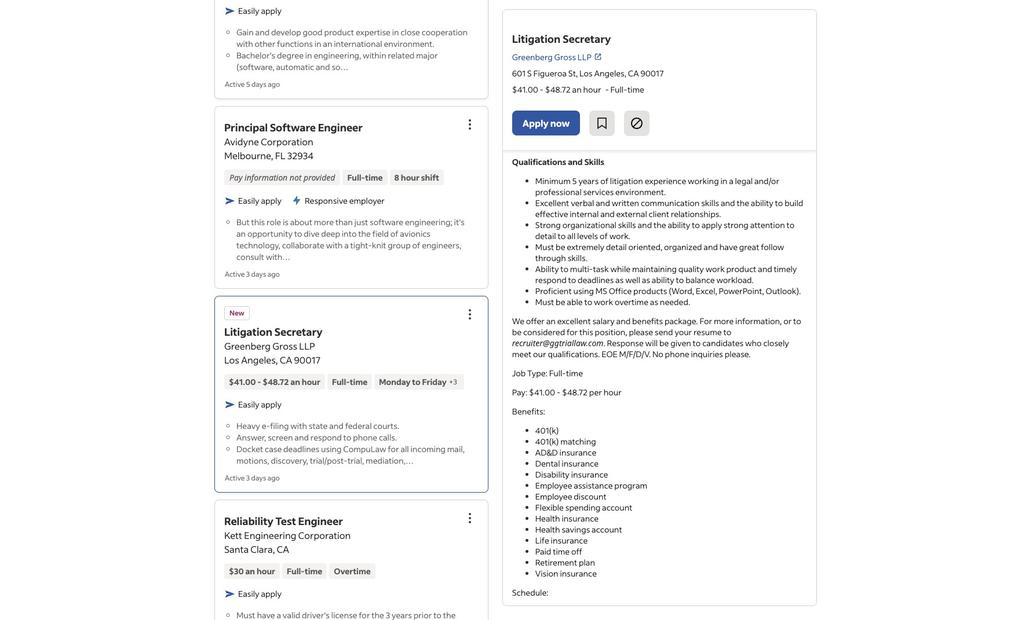 Task type: locate. For each thing, give the bounding box(es) containing it.
easily apply up gain
[[238, 5, 282, 16]]

the down legal
[[737, 198, 750, 209]]

0 vertical spatial must
[[535, 242, 554, 253]]

ad&d
[[535, 448, 558, 459]]

0 vertical spatial product
[[324, 27, 354, 38]]

detail up while
[[606, 242, 627, 253]]

1 horizontal spatial this
[[580, 327, 594, 338]]

1 vertical spatial respond
[[311, 432, 342, 443]]

the
[[737, 198, 750, 209], [654, 220, 666, 231], [358, 228, 371, 239]]

other
[[255, 38, 276, 49]]

using inside heavy e-filing with state and federal courts. answer, screen and respond to phone calls. docket case deadlines using compulaw for all incoming mail, motions, discovery, trial/post-trial, mediation,…
[[321, 444, 342, 455]]

2 vertical spatial 3
[[246, 474, 250, 483]]

1 horizontal spatial skills
[[702, 198, 719, 209]]

0 horizontal spatial with
[[237, 38, 253, 49]]

full- up federal
[[332, 377, 350, 388]]

and right salary
[[617, 316, 631, 327]]

active down consult
[[225, 270, 245, 279]]

1 employee from the top
[[535, 481, 572, 492]]

3 down motions,
[[246, 474, 250, 483]]

ago for greenberg gross llp
[[268, 474, 280, 483]]

respond inside heavy e-filing with state and federal courts. answer, screen and respond to phone calls. docket case deadlines using compulaw for all incoming mail, motions, discovery, trial/post-trial, mediation,…
[[311, 432, 342, 443]]

$48.72 down greenberg gross llp los angeles, ca 90017
[[263, 377, 289, 388]]

through
[[535, 253, 566, 264]]

phone inside heavy e-filing with state and federal courts. answer, screen and respond to phone calls. docket case deadlines using compulaw for all incoming mail, motions, discovery, trial/post-trial, mediation,…
[[353, 432, 377, 443]]

to down build
[[787, 220, 795, 231]]

an inside 'but this role is about more than just software engineering; it's an opportunity to dive deep into the field of avionics technology, collaborate with a tight-knit group of engineers, consult with…'
[[237, 228, 246, 239]]

while
[[611, 264, 631, 275]]

of
[[601, 176, 609, 187], [391, 228, 399, 239], [600, 231, 608, 242], [412, 240, 420, 251]]

of up group on the top left
[[391, 228, 399, 239]]

2 vertical spatial ago
[[268, 474, 280, 483]]

1 horizontal spatial detail
[[606, 242, 627, 253]]

time left off in the right of the page
[[553, 547, 570, 558]]

with inside heavy e-filing with state and federal courts. answer, screen and respond to phone calls. docket case deadlines using compulaw for all incoming mail, motions, discovery, trial/post-trial, mediation,…
[[291, 421, 307, 432]]

new
[[230, 309, 245, 318]]

0 vertical spatial engineer
[[318, 121, 363, 134]]

reliability test engineer kett engineering corporation santa clara, ca
[[224, 515, 351, 556]]

601
[[512, 68, 526, 79]]

1 vertical spatial all
[[401, 444, 409, 455]]

product inside gain and develop good product expertise in close cooperation with other functions​ in an international environment. bachelor's degree in engineering​, within related major (software, automatic and so…
[[324, 27, 354, 38]]

within
[[363, 50, 386, 61]]

1 vertical spatial engineer
[[298, 515, 343, 529]]

active 3 days ago for los angeles, ca 90017
[[225, 474, 280, 483]]

closely
[[764, 338, 789, 349]]

and left have
[[704, 242, 718, 253]]

a inside minimum 5 years of litigation experience working in a legal and/or professional services environment. excellent verbal and written communication skills and the ability to build effective internal and external client relationships. strong organizational skills and the ability to apply strong attention to detail to all levels of work. must be extremely detail oriented, organized and have great follow through skills. ability to multi-task while maintaining quality work product and timely respond to deadlines as well as ability to balance workload. proficient using ms office products (word, excel, powerpoint, outlook). must be able to work overtime as needed.
[[729, 176, 734, 187]]

0 vertical spatial los
[[580, 68, 593, 79]]

product up powerpoint,
[[727, 264, 757, 275]]

and down state
[[295, 432, 309, 443]]

0 horizontal spatial product
[[324, 27, 354, 38]]

hour down clara,
[[257, 566, 275, 577]]

information,
[[736, 316, 782, 327]]

an right $30
[[245, 566, 255, 577]]

with inside 'but this role is about more than just software engineering; it's an opportunity to dive deep into the field of avionics technology, collaborate with a tight-knit group of engineers, consult with…'
[[326, 240, 343, 251]]

melbourne,
[[224, 150, 273, 162]]

1 horizontal spatial deadlines
[[578, 275, 614, 286]]

benefits:
[[512, 406, 545, 417]]

0 vertical spatial using
[[574, 286, 594, 297]]

related
[[388, 50, 415, 61]]

1 horizontal spatial llp
[[578, 52, 592, 63]]

1 vertical spatial a
[[344, 240, 349, 251]]

401(k) up the ad&d
[[535, 426, 559, 437]]

be right will
[[660, 338, 669, 349]]

ability up organized
[[668, 220, 691, 231]]

engineer
[[318, 121, 363, 134], [298, 515, 343, 529]]

$48.72 for $41.00 - $48.72 an hour - full-time
[[545, 84, 571, 95]]

days for greenberg gross llp
[[251, 474, 266, 483]]

phone inside . response will be given to candidates who closely meet our qualifications. eoe m/f/d/v. no phone inquiries please.
[[665, 349, 690, 360]]

5 inside minimum 5 years of litigation experience working in a legal and/or professional services environment. excellent verbal and written communication skills and the ability to build effective internal and external client relationships. strong organizational skills and the ability to apply strong attention to detail to all levels of work. must be extremely detail oriented, organized and have great follow through skills. ability to multi-task while maintaining quality work product and timely respond to deadlines as well as ability to balance workload. proficient using ms office products (word, excel, powerpoint, outlook). must be able to work overtime as needed.
[[572, 176, 577, 187]]

1 horizontal spatial more
[[714, 316, 734, 327]]

llp for greenberg gross llp los angeles, ca 90017
[[299, 340, 315, 352]]

days for avidyne corporation
[[251, 270, 266, 279]]

0 horizontal spatial detail
[[535, 231, 556, 242]]

but this role is about more than just software engineering; it's an opportunity to dive deep into the field of avionics technology, collaborate with a tight-knit group of engineers, consult with…
[[237, 217, 465, 263]]

engineer right software
[[318, 121, 363, 134]]

2 active from the top
[[225, 270, 245, 279]]

1 easily apply from the top
[[238, 5, 282, 16]]

0 horizontal spatial greenberg
[[224, 340, 271, 352]]

90017 inside greenberg gross llp los angeles, ca 90017
[[294, 354, 321, 366]]

32934
[[287, 150, 314, 162]]

0 horizontal spatial work
[[594, 297, 613, 308]]

.
[[604, 338, 606, 349]]

disability
[[535, 470, 570, 481]]

and/or
[[755, 176, 780, 187]]

account
[[602, 503, 633, 514], [592, 525, 622, 536]]

2 easily apply from the top
[[238, 195, 282, 206]]

full-time for principal software engineer
[[347, 172, 383, 183]]

los
[[580, 68, 593, 79], [224, 354, 239, 366]]

compulaw
[[343, 444, 386, 455]]

llp inside greenberg gross llp link
[[578, 52, 592, 63]]

$48.72
[[545, 84, 571, 95], [263, 377, 289, 388], [562, 387, 588, 398]]

with right the 'filing' at the bottom left of page
[[291, 421, 307, 432]]

litigation
[[512, 32, 561, 46], [224, 325, 272, 339]]

2 401(k) from the top
[[535, 437, 559, 448]]

3 right friday
[[454, 378, 457, 386]]

the inside 'but this role is about more than just software engineering; it's an opportunity to dive deep into the field of avionics technology, collaborate with a tight-knit group of engineers, consult with…'
[[358, 228, 371, 239]]

0 vertical spatial phone
[[665, 349, 690, 360]]

apply left "strong"
[[702, 220, 722, 231]]

maintaining
[[632, 264, 677, 275]]

well
[[626, 275, 641, 286]]

0 horizontal spatial more
[[314, 217, 334, 228]]

1 vertical spatial litigation
[[224, 325, 272, 339]]

internal
[[570, 209, 599, 220]]

5 down "(software,"
[[246, 80, 250, 89]]

0 vertical spatial 5
[[246, 80, 250, 89]]

benefits
[[632, 316, 663, 327]]

employee
[[535, 481, 572, 492], [535, 492, 572, 503]]

litigation secretary up greenberg gross llp los angeles, ca 90017
[[224, 325, 323, 339]]

1 horizontal spatial phone
[[665, 349, 690, 360]]

angeles, up the $41.00 - $48.72 an hour
[[241, 354, 278, 366]]

engineer inside principal software engineer avidyne corporation melbourne, fl 32934
[[318, 121, 363, 134]]

full-time down reliability test engineer kett engineering corporation santa clara, ca
[[287, 566, 322, 577]]

apply now button
[[512, 111, 580, 136]]

llp inside greenberg gross llp los angeles, ca 90017
[[299, 340, 315, 352]]

0 vertical spatial a
[[729, 176, 734, 187]]

1 vertical spatial angeles,
[[241, 354, 278, 366]]

1 vertical spatial greenberg
[[224, 340, 271, 352]]

1 401(k) from the top
[[535, 426, 559, 437]]

to left multi- at the top
[[561, 264, 569, 275]]

3 easily from the top
[[238, 399, 260, 410]]

active for avidyne corporation
[[225, 270, 245, 279]]

0 horizontal spatial a
[[344, 240, 349, 251]]

filing
[[270, 421, 289, 432]]

1 vertical spatial using
[[321, 444, 342, 455]]

1 vertical spatial los
[[224, 354, 239, 366]]

1 vertical spatial gross
[[273, 340, 297, 352]]

this left .
[[580, 327, 594, 338]]

0 horizontal spatial phone
[[353, 432, 377, 443]]

respond down 'through'
[[535, 275, 567, 286]]

phone up "compulaw"
[[353, 432, 377, 443]]

respond
[[535, 275, 567, 286], [311, 432, 342, 443]]

than
[[336, 217, 353, 228]]

pay information not provided
[[230, 172, 335, 183]]

active down "(software,"
[[225, 80, 245, 89]]

1 vertical spatial product
[[727, 264, 757, 275]]

1 horizontal spatial with
[[291, 421, 307, 432]]

ms
[[596, 286, 607, 297]]

1 vertical spatial for
[[388, 444, 399, 455]]

active for greenberg gross llp
[[225, 474, 245, 483]]

greenberg for greenberg gross llp los angeles, ca 90017
[[224, 340, 271, 352]]

full- right type:
[[549, 368, 566, 379]]

0 vertical spatial greenberg
[[512, 52, 553, 63]]

engineers,
[[422, 240, 462, 251]]

1 vertical spatial days
[[251, 270, 266, 279]]

1 easily from the top
[[238, 5, 260, 16]]

ability
[[535, 264, 559, 275]]

0 horizontal spatial using
[[321, 444, 342, 455]]

be
[[556, 242, 565, 253], [556, 297, 565, 308], [512, 327, 522, 338], [660, 338, 669, 349]]

now
[[551, 117, 570, 129]]

0 vertical spatial days
[[252, 80, 267, 89]]

1 vertical spatial ca
[[280, 354, 292, 366]]

2 vertical spatial with
[[291, 421, 307, 432]]

job
[[512, 368, 526, 379]]

1 vertical spatial active 3 days ago
[[225, 474, 280, 483]]

environment. up external
[[616, 187, 666, 198]]

be inside . response will be given to candidates who closely meet our qualifications. eoe m/f/d/v. no phone inquiries please.
[[660, 338, 669, 349]]

good
[[303, 27, 323, 38]]

corporation down reliability test engineer button
[[298, 530, 351, 542]]

gross inside greenberg gross llp los angeles, ca 90017
[[273, 340, 297, 352]]

0 horizontal spatial gross
[[273, 340, 297, 352]]

not
[[290, 172, 302, 183]]

0 vertical spatial angeles,
[[594, 68, 627, 79]]

1 horizontal spatial angeles,
[[594, 68, 627, 79]]

llp up 601 s figueroa st, los angeles, ca 90017
[[578, 52, 592, 63]]

1 vertical spatial active
[[225, 270, 245, 279]]

be left able
[[556, 297, 565, 308]]

answer,
[[237, 432, 266, 443]]

corporation down software
[[261, 136, 314, 148]]

account right savings on the bottom of the page
[[592, 525, 622, 536]]

0 horizontal spatial deadlines
[[283, 444, 320, 455]]

engineer inside reliability test engineer kett engineering corporation santa clara, ca
[[298, 515, 343, 529]]

1 vertical spatial skills
[[618, 220, 636, 231]]

account down program
[[602, 503, 633, 514]]

as left the well
[[616, 275, 624, 286]]

1 horizontal spatial respond
[[535, 275, 567, 286]]

active 3 days ago for melbourne, fl 32934
[[225, 270, 280, 279]]

2 vertical spatial ability
[[652, 275, 675, 286]]

ca inside greenberg gross llp los angeles, ca 90017
[[280, 354, 292, 366]]

greenberg inside greenberg gross llp los angeles, ca 90017
[[224, 340, 271, 352]]

pay:
[[512, 387, 528, 398]]

employee up flexible
[[535, 481, 572, 492]]

0 horizontal spatial 90017
[[294, 354, 321, 366]]

ability down and/or
[[751, 198, 774, 209]]

balance
[[686, 275, 715, 286]]

90017 up not interested icon
[[641, 68, 664, 79]]

information
[[245, 172, 288, 183]]

respond inside minimum 5 years of litigation experience working in a legal and/or professional services environment. excellent verbal and written communication skills and the ability to build effective internal and external client relationships. strong organizational skills and the ability to apply strong attention to detail to all levels of work. must be extremely detail oriented, organized and have great follow through skills. ability to multi-task while maintaining quality work product and timely respond to deadlines as well as ability to balance workload. proficient using ms office products (word, excel, powerpoint, outlook). must be able to work overtime as needed.
[[535, 275, 567, 286]]

0 vertical spatial secretary
[[563, 32, 611, 46]]

4 easily from the top
[[238, 589, 260, 600]]

for up mediation,…
[[388, 444, 399, 455]]

full-time up federal
[[332, 377, 368, 388]]

employee down disability
[[535, 492, 572, 503]]

1 vertical spatial full-time
[[332, 377, 368, 388]]

1 vertical spatial deadlines
[[283, 444, 320, 455]]

group
[[388, 240, 411, 251]]

0 vertical spatial gross
[[555, 52, 576, 63]]

about
[[290, 217, 312, 228]]

0 vertical spatial more
[[314, 217, 334, 228]]

and left timely
[[758, 264, 773, 275]]

5 for minimum
[[572, 176, 577, 187]]

1 vertical spatial 90017
[[294, 354, 321, 366]]

0 vertical spatial litigation secretary
[[512, 32, 611, 46]]

1 horizontal spatial litigation
[[512, 32, 561, 46]]

all up mediation,…
[[401, 444, 409, 455]]

pay: $41.00 - $48.72 per hour
[[512, 387, 622, 398]]

0 vertical spatial 3
[[246, 270, 250, 279]]

0 vertical spatial all
[[568, 231, 576, 242]]

apply now
[[523, 117, 570, 129]]

ca down engineering
[[277, 544, 289, 556]]

$41.00 for $41.00 - $48.72 an hour - full-time
[[512, 84, 539, 95]]

our
[[533, 349, 546, 360]]

detail up 'through'
[[535, 231, 556, 242]]

work up salary
[[594, 297, 613, 308]]

$48.72 for $41.00 - $48.72 an hour
[[263, 377, 289, 388]]

outlook).
[[766, 286, 801, 297]]

1 horizontal spatial 5
[[572, 176, 577, 187]]

0 vertical spatial deadlines
[[578, 275, 614, 286]]

a left legal
[[729, 176, 734, 187]]

needed.
[[660, 297, 691, 308]]

work up excel,
[[706, 264, 725, 275]]

be left offer
[[512, 327, 522, 338]]

clara,
[[251, 544, 275, 556]]

1 vertical spatial phone
[[353, 432, 377, 443]]

environment. down close
[[384, 38, 435, 49]]

engineering;
[[405, 217, 453, 228]]

save this job image
[[595, 117, 609, 131]]

for inside we offer an excellent salary and benefits package. for more information, or to be considered for this position, please send your resume to recruiter@ggtriallaw.com
[[567, 327, 578, 338]]

insurance down matching
[[562, 459, 599, 470]]

2 active 3 days ago from the top
[[225, 474, 280, 483]]

easily apply down $30 an hour
[[238, 589, 282, 600]]

dental
[[535, 459, 560, 470]]

0 vertical spatial full-time
[[347, 172, 383, 183]]

opportunity
[[247, 228, 293, 239]]

environment. inside gain and develop good product expertise in close cooperation with other functions​ in an international environment. bachelor's degree in engineering​, within related major (software, automatic and so…
[[384, 38, 435, 49]]

greenberg for greenberg gross llp
[[512, 52, 553, 63]]

1 horizontal spatial greenberg
[[512, 52, 553, 63]]

greenberg down litigation secretary button
[[224, 340, 271, 352]]

1 vertical spatial with
[[326, 240, 343, 251]]

0 horizontal spatial for
[[388, 444, 399, 455]]

corporation
[[261, 136, 314, 148], [298, 530, 351, 542]]

litigation down new
[[224, 325, 272, 339]]

0 vertical spatial llp
[[578, 52, 592, 63]]

1 horizontal spatial using
[[574, 286, 594, 297]]

time left 'overtime'
[[305, 566, 322, 577]]

office
[[609, 286, 632, 297]]

0 horizontal spatial environment.
[[384, 38, 435, 49]]

days
[[252, 80, 267, 89], [251, 270, 266, 279], [251, 474, 266, 483]]

0 vertical spatial with
[[237, 38, 253, 49]]

to down about
[[294, 228, 302, 239]]

overtime
[[615, 297, 649, 308]]

expertise
[[356, 27, 391, 38]]

3 inside monday to friday + 3
[[454, 378, 457, 386]]

must up offer
[[535, 297, 554, 308]]

litigation secretary
[[512, 32, 611, 46], [224, 325, 323, 339]]

skills down working
[[702, 198, 719, 209]]

los down new
[[224, 354, 239, 366]]

5 for active
[[246, 80, 250, 89]]

test
[[275, 515, 296, 529]]

avidyne
[[224, 136, 259, 148]]

1 active from the top
[[225, 80, 245, 89]]

to inside heavy e-filing with state and federal courts. answer, screen and respond to phone calls. docket case deadlines using compulaw for all incoming mail, motions, discovery, trial/post-trial, mediation,…
[[344, 432, 351, 443]]

2 vertical spatial active
[[225, 474, 245, 483]]

0 horizontal spatial all
[[401, 444, 409, 455]]

considered
[[523, 327, 565, 338]]

more right for
[[714, 316, 734, 327]]

for
[[567, 327, 578, 338], [388, 444, 399, 455]]

ca up not interested icon
[[628, 68, 639, 79]]

deadlines inside heavy e-filing with state and federal courts. answer, screen and respond to phone calls. docket case deadlines using compulaw for all incoming mail, motions, discovery, trial/post-trial, mediation,…
[[283, 444, 320, 455]]

1 active 3 days ago from the top
[[225, 270, 280, 279]]

detail
[[535, 231, 556, 242], [606, 242, 627, 253]]

must up ability
[[535, 242, 554, 253]]

days down motions,
[[251, 474, 266, 483]]

0 horizontal spatial 5
[[246, 80, 250, 89]]

2 horizontal spatial with
[[326, 240, 343, 251]]

3 for los angeles, ca 90017
[[246, 474, 250, 483]]

secretary up greenberg gross llp los angeles, ca 90017
[[274, 325, 323, 339]]

1 horizontal spatial litigation secretary
[[512, 32, 611, 46]]

0 vertical spatial skills
[[702, 198, 719, 209]]

0 horizontal spatial angeles,
[[241, 354, 278, 366]]

with down gain
[[237, 38, 253, 49]]

more inside 'but this role is about more than just software engineering; it's an opportunity to dive deep into the field of avionics technology, collaborate with a tight-knit group of engineers, consult with…'
[[314, 217, 334, 228]]

an right offer
[[547, 316, 556, 327]]

1 vertical spatial 3
[[454, 378, 457, 386]]

(software,
[[237, 61, 275, 72]]

active 3 days ago down consult
[[225, 270, 280, 279]]

1 horizontal spatial environment.
[[616, 187, 666, 198]]

1 horizontal spatial 90017
[[641, 68, 664, 79]]

3 active from the top
[[225, 474, 245, 483]]

0 vertical spatial this
[[251, 217, 265, 228]]

$48.72 left per
[[562, 387, 588, 398]]

1 vertical spatial litigation secretary
[[224, 325, 323, 339]]

apply down $30 an hour
[[261, 589, 282, 600]]

0 horizontal spatial llp
[[299, 340, 315, 352]]

1 horizontal spatial gross
[[555, 52, 576, 63]]

ca inside reliability test engineer kett engineering corporation santa clara, ca
[[277, 544, 289, 556]]

an inside we offer an excellent salary and benefits package. for more information, or to be considered for this position, please send your resume to recruiter@ggtriallaw.com
[[547, 316, 556, 327]]

0 vertical spatial environment.
[[384, 38, 435, 49]]

a down the 'into'
[[344, 240, 349, 251]]

with down deep
[[326, 240, 343, 251]]

1 horizontal spatial all
[[568, 231, 576, 242]]

per
[[589, 387, 602, 398]]

easily apply up the e-
[[238, 399, 282, 410]]

task
[[593, 264, 609, 275]]

in inside minimum 5 years of litigation experience working in a legal and/or professional services environment. excellent verbal and written communication skills and the ability to build effective internal and external client relationships. strong organizational skills and the ability to apply strong attention to detail to all levels of work. must be extremely detail oriented, organized and have great follow through skills. ability to multi-task while maintaining quality work product and timely respond to deadlines as well as ability to balance workload. proficient using ms office products (word, excel, powerpoint, outlook). must be able to work overtime as needed.
[[721, 176, 728, 187]]

engineer right test
[[298, 515, 343, 529]]

using inside minimum 5 years of litigation experience working in a legal and/or professional services environment. excellent verbal and written communication skills and the ability to build effective internal and external client relationships. strong organizational skills and the ability to apply strong attention to detail to all levels of work. must be extremely detail oriented, organized and have great follow through skills. ability to multi-task while maintaining quality work product and timely respond to deadlines as well as ability to balance workload. proficient using ms office products (word, excel, powerpoint, outlook). must be able to work overtime as needed.
[[574, 286, 594, 297]]

2 vertical spatial ca
[[277, 544, 289, 556]]

using left ms
[[574, 286, 594, 297]]

employer
[[349, 195, 385, 206]]

is
[[283, 217, 289, 228]]

corporation inside reliability test engineer kett engineering corporation santa clara, ca
[[298, 530, 351, 542]]

3 for melbourne, fl 32934
[[246, 270, 250, 279]]

verbal
[[571, 198, 594, 209]]

trial/post-
[[310, 456, 348, 467]]

0 horizontal spatial respond
[[311, 432, 342, 443]]



Task type: describe. For each thing, give the bounding box(es) containing it.
effective
[[535, 209, 568, 220]]

apply up 'role' on the left
[[261, 195, 282, 206]]

gain and develop good product expertise in close cooperation with other functions​ in an international environment. bachelor's degree in engineering​, within related major (software, automatic and so…
[[237, 27, 468, 72]]

paid
[[535, 547, 552, 558]]

0 vertical spatial ago
[[268, 80, 280, 89]]

with…
[[266, 252, 291, 263]]

will
[[646, 338, 658, 349]]

be inside we offer an excellent salary and benefits package. for more information, or to be considered for this position, please send your resume to recruiter@ggtriallaw.com
[[512, 327, 522, 338]]

greenberg gross llp link
[[512, 51, 602, 63]]

as up benefits on the bottom right of the page
[[650, 297, 659, 308]]

an down greenberg gross llp los angeles, ca 90017
[[291, 377, 300, 388]]

assistance
[[574, 481, 613, 492]]

matching
[[561, 437, 596, 448]]

time inside 401(k) 401(k) matching ad&d insurance dental insurance disability insurance employee assistance program employee discount flexible spending account health insurance health savings account life insurance paid time off retirement plan vision insurance
[[553, 547, 570, 558]]

hour right per
[[604, 387, 622, 398]]

consult
[[237, 252, 264, 263]]

gross for greenberg gross llp los angeles, ca 90017
[[273, 340, 297, 352]]

dive
[[304, 228, 320, 239]]

relationships.
[[671, 209, 721, 220]]

full- for avidyne corporation
[[347, 172, 365, 183]]

principal software engineer button
[[224, 121, 363, 134]]

cooperation
[[422, 27, 468, 38]]

collaborate
[[282, 240, 325, 251]]

$30 an hour
[[229, 566, 275, 577]]

package.
[[665, 316, 698, 327]]

environment. inside minimum 5 years of litigation experience working in a legal and/or professional services environment. excellent verbal and written communication skills and the ability to build effective internal and external client relationships. strong organizational skills and the ability to apply strong attention to detail to all levels of work. must be extremely detail oriented, organized and have great follow through skills. ability to multi-task while maintaining quality work product and timely respond to deadlines as well as ability to balance workload. proficient using ms office products (word, excel, powerpoint, outlook). must be able to work overtime as needed.
[[616, 187, 666, 198]]

reliability test engineer button
[[224, 515, 343, 529]]

hour down 601 s figueroa st, los angeles, ca 90017
[[583, 84, 602, 95]]

insurance up retirement
[[551, 536, 588, 547]]

to down effective
[[558, 231, 566, 242]]

be left skills.
[[556, 242, 565, 253]]

and left skills
[[568, 157, 583, 168]]

hour right the 8
[[401, 172, 420, 183]]

1 vertical spatial account
[[592, 525, 622, 536]]

deadlines inside minimum 5 years of litigation experience working in a legal and/or professional services environment. excellent verbal and written communication skills and the ability to build effective internal and external client relationships. strong organizational skills and the ability to apply strong attention to detail to all levels of work. must be extremely detail oriented, organized and have great follow through skills. ability to multi-task while maintaining quality work product and timely respond to deadlines as well as ability to balance workload. proficient using ms office products (word, excel, powerpoint, outlook). must be able to work overtime as needed.
[[578, 275, 614, 286]]

- down 'figueroa' at the right of the page
[[540, 84, 544, 95]]

response
[[607, 338, 644, 349]]

technology,
[[237, 240, 280, 251]]

engineering
[[244, 530, 296, 542]]

more inside we offer an excellent salary and benefits package. for more information, or to be considered for this position, please send your resume to recruiter@ggtriallaw.com
[[714, 316, 734, 327]]

extremely
[[567, 242, 605, 253]]

hour up state
[[302, 377, 321, 388]]

to up organized
[[692, 220, 700, 231]]

federal
[[345, 421, 372, 432]]

knit
[[372, 240, 386, 251]]

to left balance
[[676, 275, 684, 286]]

$41.00 for $41.00 - $48.72 an hour
[[229, 377, 256, 388]]

insurance right the ad&d
[[560, 448, 597, 459]]

insurance up discount
[[571, 470, 608, 481]]

job actions for principal software engineer is collapsed image
[[463, 118, 477, 132]]

all inside heavy e-filing with state and federal courts. answer, screen and respond to phone calls. docket case deadlines using compulaw for all incoming mail, motions, discovery, trial/post-trial, mediation,…
[[401, 444, 409, 455]]

apply
[[523, 117, 549, 129]]

0 vertical spatial ability
[[751, 198, 774, 209]]

communication
[[641, 198, 700, 209]]

functions​
[[277, 38, 313, 49]]

0 horizontal spatial litigation
[[224, 325, 272, 339]]

not interested image
[[630, 117, 644, 131]]

ago for avidyne corporation
[[268, 270, 280, 279]]

levels
[[577, 231, 598, 242]]

of right years
[[601, 176, 609, 187]]

screen
[[268, 432, 293, 443]]

and right internal at the top of the page
[[601, 209, 615, 220]]

- down greenberg gross llp los angeles, ca 90017
[[257, 377, 261, 388]]

job actions for litigation secretary is collapsed image
[[463, 308, 477, 322]]

tight-
[[350, 240, 372, 251]]

1 health from the top
[[535, 514, 560, 525]]

0 vertical spatial work
[[706, 264, 725, 275]]

0 horizontal spatial litigation secretary
[[224, 325, 323, 339]]

of down avionics
[[412, 240, 420, 251]]

qualifications and skills
[[512, 157, 605, 168]]

to inside . response will be given to candidates who closely meet our qualifications. eoe m/f/d/v. no phone inquiries please.
[[693, 338, 701, 349]]

excel,
[[696, 286, 718, 297]]

0 vertical spatial ca
[[628, 68, 639, 79]]

to left friday
[[412, 377, 421, 388]]

3 easily apply from the top
[[238, 399, 282, 410]]

incoming
[[411, 444, 446, 455]]

0 horizontal spatial secretary
[[274, 325, 323, 339]]

avionics
[[400, 228, 431, 239]]

engineer for principal software engineer
[[318, 121, 363, 134]]

gross for greenberg gross llp
[[555, 52, 576, 63]]

major
[[416, 50, 438, 61]]

vision
[[535, 569, 559, 580]]

offer
[[526, 316, 545, 327]]

insurance down off in the right of the page
[[560, 569, 597, 580]]

an down st, at the right of page
[[572, 84, 582, 95]]

of right levels
[[600, 231, 608, 242]]

retirement
[[535, 558, 577, 569]]

2 employee from the top
[[535, 492, 572, 503]]

meet
[[512, 349, 532, 360]]

in up automatic
[[305, 50, 312, 61]]

full- for kett engineering corporation
[[287, 566, 305, 577]]

to left build
[[775, 198, 783, 209]]

and up "strong"
[[721, 198, 735, 209]]

savings
[[562, 525, 590, 536]]

mail,
[[447, 444, 465, 455]]

excellent
[[535, 198, 569, 209]]

or
[[784, 316, 792, 327]]

2 easily from the top
[[238, 195, 260, 206]]

an inside gain and develop good product expertise in close cooperation with other functions​ in an international environment. bachelor's degree in engineering​, within related major (software, automatic and so…
[[323, 38, 332, 49]]

schedule:
[[512, 588, 549, 599]]

given
[[671, 338, 691, 349]]

0 vertical spatial litigation
[[512, 32, 561, 46]]

in down the good
[[315, 38, 321, 49]]

with inside gain and develop good product expertise in close cooperation with other functions​ in an international environment. bachelor's degree in engineering​, within related major (software, automatic and so…
[[237, 38, 253, 49]]

gain
[[237, 27, 254, 38]]

monday
[[379, 377, 411, 388]]

0 horizontal spatial skills
[[618, 220, 636, 231]]

0 vertical spatial account
[[602, 503, 633, 514]]

corporation inside principal software engineer avidyne corporation melbourne, fl 32934
[[261, 136, 314, 148]]

- down job type: full-time
[[557, 387, 561, 398]]

trial,
[[348, 456, 364, 467]]

e-
[[262, 421, 270, 432]]

santa
[[224, 544, 249, 556]]

2 health from the top
[[535, 525, 560, 536]]

for inside heavy e-filing with state and federal courts. answer, screen and respond to phone calls. docket case deadlines using compulaw for all incoming mail, motions, discovery, trial/post-trial, mediation,…
[[388, 444, 399, 455]]

qualifications.
[[548, 349, 600, 360]]

experience
[[645, 176, 687, 187]]

1 horizontal spatial los
[[580, 68, 593, 79]]

external
[[617, 209, 647, 220]]

multi-
[[570, 264, 593, 275]]

llp for greenberg gross llp
[[578, 52, 592, 63]]

full-time for reliability test engineer
[[287, 566, 322, 577]]

eoe
[[602, 349, 618, 360]]

los inside greenberg gross llp los angeles, ca 90017
[[224, 354, 239, 366]]

responsive employer
[[305, 195, 385, 206]]

1 vertical spatial work
[[594, 297, 613, 308]]

your
[[675, 327, 692, 338]]

we offer an excellent salary and benefits package. for more information, or to be considered for this position, please send your resume to recruiter@ggtriallaw.com
[[512, 316, 802, 349]]

off
[[572, 547, 582, 558]]

this inside 'but this role is about more than just software engineering; it's an opportunity to dive deep into the field of avionics technology, collaborate with a tight-knit group of engineers, consult with…'
[[251, 217, 265, 228]]

job actions for reliability test engineer is collapsed image
[[463, 512, 477, 526]]

recruiter@ggtriallaw.com
[[512, 338, 604, 349]]

$41.00 down type:
[[529, 387, 555, 398]]

2 must from the top
[[535, 297, 554, 308]]

monday to friday + 3
[[379, 377, 457, 388]]

in left close
[[392, 27, 399, 38]]

written
[[612, 198, 639, 209]]

discount
[[574, 492, 607, 503]]

pay
[[230, 172, 243, 183]]

and right state
[[329, 421, 344, 432]]

full- for greenberg gross llp
[[332, 377, 350, 388]]

1 vertical spatial ability
[[668, 220, 691, 231]]

as right the well
[[642, 275, 650, 286]]

overtime
[[334, 566, 371, 577]]

2 horizontal spatial the
[[737, 198, 750, 209]]

principal software engineer avidyne corporation melbourne, fl 32934
[[224, 121, 363, 162]]

build
[[785, 198, 804, 209]]

to right or
[[794, 316, 802, 327]]

this inside we offer an excellent salary and benefits package. for more information, or to be considered for this position, please send your resume to recruiter@ggtriallaw.com
[[580, 327, 594, 338]]

strong
[[535, 220, 561, 231]]

to right 'resume'
[[724, 327, 732, 338]]

to right able
[[585, 297, 593, 308]]

. response will be given to candidates who closely meet our qualifications. eoe m/f/d/v. no phone inquiries please.
[[512, 338, 789, 360]]

1 horizontal spatial the
[[654, 220, 666, 231]]

case
[[265, 444, 282, 455]]

apply inside minimum 5 years of litigation experience working in a legal and/or professional services environment. excellent verbal and written communication skills and the ability to build effective internal and external client relationships. strong organizational skills and the ability to apply strong attention to detail to all levels of work. must be extremely detail oriented, organized and have great follow through skills. ability to multi-task while maintaining quality work product and timely respond to deadlines as well as ability to balance workload. proficient using ms office products (word, excel, powerpoint, outlook). must be able to work overtime as needed.
[[702, 220, 722, 231]]

time left the 8
[[365, 172, 383, 183]]

m/f/d/v.
[[619, 349, 651, 360]]

courts.
[[374, 421, 400, 432]]

time up not interested icon
[[628, 84, 645, 95]]

time down qualifications.
[[566, 368, 583, 379]]

4 easily apply from the top
[[238, 589, 282, 600]]

degree
[[277, 50, 304, 61]]

full- down 601 s figueroa st, los angeles, ca 90017
[[611, 84, 628, 95]]

working
[[688, 176, 719, 187]]

and up oriented, at the top right
[[638, 220, 652, 231]]

reliability
[[224, 515, 273, 529]]

angeles, inside greenberg gross llp los angeles, ca 90017
[[241, 354, 278, 366]]

close
[[401, 27, 420, 38]]

to inside 'but this role is about more than just software engineering; it's an opportunity to dive deep into the field of avionics technology, collaborate with a tight-knit group of engineers, consult with…'
[[294, 228, 302, 239]]

responsive
[[305, 195, 348, 206]]

601 s figueroa st, los angeles, ca 90017
[[512, 68, 664, 79]]

st,
[[569, 68, 578, 79]]

and up other
[[255, 27, 270, 38]]

0 vertical spatial 90017
[[641, 68, 664, 79]]

and left 'so…'
[[316, 61, 330, 72]]

- down 601 s figueroa st, los angeles, ca 90017
[[605, 84, 609, 95]]

a inside 'but this role is about more than just software engineering; it's an opportunity to dive deep into the field of avionics technology, collaborate with a tight-knit group of engineers, consult with…'
[[344, 240, 349, 251]]

apply up the develop
[[261, 5, 282, 16]]

insurance down discount
[[562, 514, 599, 525]]

and inside we offer an excellent salary and benefits package. for more information, or to be considered for this position, please send your resume to recruiter@ggtriallaw.com
[[617, 316, 631, 327]]

1 must from the top
[[535, 242, 554, 253]]

to up able
[[568, 275, 576, 286]]

engineer for reliability test engineer
[[298, 515, 343, 529]]

send
[[655, 327, 673, 338]]

all inside minimum 5 years of litigation experience working in a legal and/or professional services environment. excellent verbal and written communication skills and the ability to build effective internal and external client relationships. strong organizational skills and the ability to apply strong attention to detail to all levels of work. must be extremely detail oriented, organized and have great follow through skills. ability to multi-task while maintaining quality work product and timely respond to deadlines as well as ability to balance workload. proficient using ms office products (word, excel, powerpoint, outlook). must be able to work overtime as needed.
[[568, 231, 576, 242]]

$41.00 - $48.72 an hour - full-time
[[512, 84, 645, 95]]

products
[[634, 286, 667, 297]]

discovery,
[[271, 456, 308, 467]]

and right verbal
[[596, 198, 610, 209]]

apply up the e-
[[261, 399, 282, 410]]

product inside minimum 5 years of litigation experience working in a legal and/or professional services environment. excellent verbal and written communication skills and the ability to build effective internal and external client relationships. strong organizational skills and the ability to apply strong attention to detail to all levels of work. must be extremely detail oriented, organized and have great follow through skills. ability to multi-task while maintaining quality work product and timely respond to deadlines as well as ability to balance workload. proficient using ms office products (word, excel, powerpoint, outlook). must be able to work overtime as needed.
[[727, 264, 757, 275]]

time left the monday on the left of page
[[350, 377, 368, 388]]



Task type: vqa. For each thing, say whether or not it's contained in the screenshot.
REQUIRED
no



